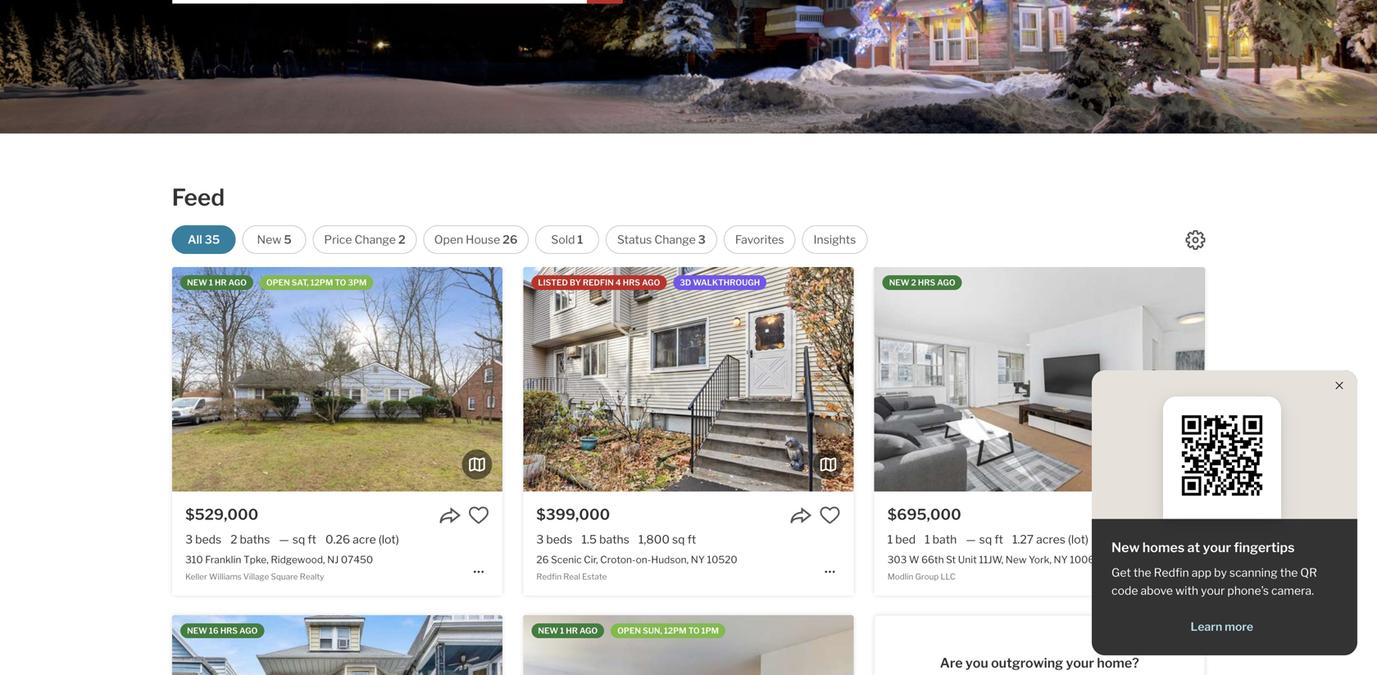 Task type: describe. For each thing, give the bounding box(es) containing it.
sat,
[[292, 278, 309, 288]]

2 photo of 310 franklin tpke, ridgewood, nj 07450 image from the left
[[503, 267, 833, 492]]

with
[[1175, 584, 1198, 598]]

07450
[[341, 554, 373, 566]]

10069
[[1070, 554, 1101, 566]]

above
[[1141, 584, 1173, 598]]

village
[[243, 572, 269, 582]]

app install qr code image
[[1176, 410, 1268, 502]]

ft for $529,000
[[308, 533, 316, 547]]

sold 1
[[551, 233, 583, 247]]

all 35
[[188, 233, 220, 247]]

are you outgrowing your home?
[[940, 655, 1139, 671]]

(lot) for $529,000
[[379, 533, 399, 547]]

scenic
[[551, 554, 582, 566]]

to for 3pm
[[335, 278, 346, 288]]

learn more
[[1191, 620, 1253, 634]]

ago for first "photo of 477 fdr dr unit m1602, new york, ny 10002" from left
[[579, 626, 598, 636]]

walkthrough
[[693, 278, 760, 288]]

12pm for sat,
[[310, 278, 333, 288]]

williams
[[209, 572, 242, 582]]

croton-
[[600, 554, 636, 566]]

more
[[1225, 620, 1253, 634]]

redfin inside get the redfin app by scanning the qr code above with your phone's camera.
[[1154, 566, 1189, 580]]

favorite button image for $529,000
[[468, 505, 490, 526]]

acre
[[353, 533, 376, 547]]

bath
[[933, 533, 957, 547]]

status
[[617, 233, 652, 247]]

open for open sat, 12pm to 3pm
[[266, 278, 290, 288]]

1 horizontal spatial hrs
[[623, 278, 640, 288]]

change for 3
[[654, 233, 696, 247]]

new for 2nd photo of 303 w 66th st unit 11jw, new york, ny 10069 from right
[[889, 278, 909, 288]]

2 vertical spatial 2
[[230, 533, 237, 547]]

open for open sun, 12pm to 1pm
[[617, 626, 641, 636]]

real
[[563, 572, 580, 582]]

2 sq from the left
[[672, 533, 685, 547]]

2 ft from the left
[[687, 533, 696, 547]]

w
[[909, 554, 919, 566]]

hrs for new 16 hrs ago
[[220, 626, 238, 636]]

2 photo of 303 w 66th st unit 11jw, new york, ny 10069 image from the left
[[1205, 267, 1377, 492]]

nj
[[327, 554, 339, 566]]

homes
[[1142, 540, 1185, 556]]

you
[[966, 655, 988, 671]]

sq for $695,000
[[979, 533, 992, 547]]

your for home?
[[1066, 655, 1094, 671]]

sun,
[[643, 626, 662, 636]]

square
[[271, 572, 298, 582]]

— for $529,000
[[279, 533, 289, 547]]

4
[[616, 278, 621, 288]]

ago for 2nd photo of 310 franklin tpke, ridgewood, nj 07450 from the right
[[228, 278, 247, 288]]

Status Change radio
[[606, 225, 717, 254]]

house
[[466, 233, 500, 247]]

hudson,
[[651, 554, 689, 566]]

on-
[[636, 554, 651, 566]]

status change 3
[[617, 233, 706, 247]]

code
[[1112, 584, 1138, 598]]

fingertips
[[1234, 540, 1295, 556]]

realty
[[300, 572, 324, 582]]

$695,000
[[888, 506, 961, 524]]

1 photo of 26 scenic cir, croton-on-hudson, ny 10520 image from the left
[[523, 267, 854, 492]]

open sat, 12pm to 3pm
[[266, 278, 367, 288]]

26 scenic cir, croton-on-hudson, ny 10520 redfin real estate
[[536, 554, 737, 582]]

new for new homes at your fingertips
[[1112, 540, 1140, 556]]

new 2 hrs ago
[[889, 278, 955, 288]]

1 vertical spatial 2
[[911, 278, 916, 288]]

1 left "bath"
[[925, 533, 930, 547]]

insights
[[814, 233, 856, 247]]

keller
[[185, 572, 207, 582]]

ny inside 26 scenic cir, croton-on-hudson, ny 10520 redfin real estate
[[691, 554, 705, 566]]

New radio
[[242, 225, 306, 254]]

listed
[[538, 278, 568, 288]]

by
[[1214, 566, 1227, 580]]

new for new 5
[[257, 233, 281, 247]]

303 w 66th st unit 11jw, new york, ny 10069 modlin group llc
[[888, 554, 1101, 582]]

st
[[946, 554, 956, 566]]

1 down 35 at the top of page
[[209, 278, 213, 288]]

favorite button checkbox for $399,000
[[819, 505, 841, 526]]

new for 2nd photo of 61 van reypen st, jersey city, nj 07306 from the right
[[187, 626, 207, 636]]

11jw,
[[979, 554, 1003, 566]]

hr for open sun, 12pm to 1pm
[[566, 626, 578, 636]]

ridgewood,
[[271, 554, 325, 566]]

get the redfin app by scanning the qr code above with your phone's camera.
[[1112, 566, 1317, 598]]

qr
[[1300, 566, 1317, 580]]

1 photo of 303 w 66th st unit 11jw, new york, ny 10069 image from the left
[[874, 267, 1205, 492]]

hr for open sat, 12pm to 3pm
[[215, 278, 227, 288]]

unit
[[958, 554, 977, 566]]

1,800 sq ft
[[638, 533, 696, 547]]

2 inside the price change option
[[398, 233, 405, 247]]

scanning
[[1229, 566, 1278, 580]]

option group containing all
[[172, 225, 867, 254]]

All radio
[[172, 225, 236, 254]]

acres
[[1036, 533, 1066, 547]]

310 franklin tpke, ridgewood, nj 07450 keller williams village square realty
[[185, 554, 373, 582]]

feed
[[172, 184, 225, 211]]

app
[[1192, 566, 1212, 580]]

10520
[[707, 554, 737, 566]]

cir,
[[584, 554, 598, 566]]

— sq ft for $529,000
[[279, 533, 316, 547]]

price change 2
[[324, 233, 405, 247]]

baths for $399,000
[[599, 533, 629, 547]]

$529,000
[[185, 506, 258, 524]]

new homes at your fingertips
[[1112, 540, 1295, 556]]

franklin
[[205, 554, 241, 566]]

your inside get the redfin app by scanning the qr code above with your phone's camera.
[[1201, 584, 1225, 598]]

by
[[570, 278, 581, 288]]

learn
[[1191, 620, 1222, 634]]

new inside 303 w 66th st unit 11jw, new york, ny 10069 modlin group llc
[[1006, 554, 1027, 566]]

new 5
[[257, 233, 292, 247]]

1.5
[[582, 533, 597, 547]]

camera.
[[1271, 584, 1314, 598]]

favorites
[[735, 233, 784, 247]]

3d walkthrough
[[680, 278, 760, 288]]

303
[[888, 554, 907, 566]]

price
[[324, 233, 352, 247]]

beds for $399,000
[[546, 533, 573, 547]]

1 bed
[[888, 533, 916, 547]]

bed
[[895, 533, 916, 547]]

favorite button image for $695,000
[[1170, 505, 1192, 526]]

redfin
[[583, 278, 614, 288]]

new 16 hrs ago
[[187, 626, 258, 636]]

5
[[284, 233, 292, 247]]



Task type: locate. For each thing, give the bounding box(es) containing it.
new for 2nd photo of 310 franklin tpke, ridgewood, nj 07450 from the right
[[187, 278, 207, 288]]

your for fingertips
[[1203, 540, 1231, 556]]

2
[[398, 233, 405, 247], [911, 278, 916, 288], [230, 533, 237, 547]]

all
[[188, 233, 202, 247]]

1 inside sold radio
[[577, 233, 583, 247]]

0 horizontal spatial 12pm
[[310, 278, 333, 288]]

1 photo of 61 van reypen st, jersey city, nj 07306 image from the left
[[172, 616, 503, 675]]

new left 5
[[257, 233, 281, 247]]

3pm
[[348, 278, 367, 288]]

1.27 acres (lot)
[[1012, 533, 1089, 547]]

baths for $529,000
[[240, 533, 270, 547]]

sq up hudson,
[[672, 533, 685, 547]]

hrs
[[623, 278, 640, 288], [918, 278, 935, 288], [220, 626, 238, 636]]

open
[[266, 278, 290, 288], [617, 626, 641, 636]]

beds
[[195, 533, 221, 547], [546, 533, 573, 547]]

2 ny from the left
[[1054, 554, 1068, 566]]

1 sq from the left
[[292, 533, 305, 547]]

baths
[[240, 533, 270, 547], [599, 533, 629, 547]]

new down the 1.27
[[1006, 554, 1027, 566]]

learn more link
[[1112, 619, 1333, 635]]

— for $695,000
[[966, 533, 976, 547]]

ny left 10520
[[691, 554, 705, 566]]

your right at
[[1203, 540, 1231, 556]]

favorite button checkbox
[[1170, 505, 1192, 526]]

3 for $529,000
[[185, 533, 193, 547]]

photo of 61 van reypen st, jersey city, nj 07306 image
[[172, 616, 503, 675], [503, 616, 833, 675]]

1 horizontal spatial the
[[1280, 566, 1298, 580]]

0 horizontal spatial hrs
[[220, 626, 238, 636]]

0 horizontal spatial to
[[335, 278, 346, 288]]

ft up ridgewood, in the left of the page
[[308, 533, 316, 547]]

2 photo of 26 scenic cir, croton-on-hudson, ny 10520 image from the left
[[854, 267, 1184, 492]]

1 horizontal spatial baths
[[599, 533, 629, 547]]

1 vertical spatial 26
[[536, 554, 549, 566]]

2 favorite button checkbox from the left
[[819, 505, 841, 526]]

1 horizontal spatial hr
[[566, 626, 578, 636]]

0 horizontal spatial beds
[[195, 533, 221, 547]]

0 horizontal spatial 3
[[185, 533, 193, 547]]

0 horizontal spatial 26
[[503, 233, 518, 247]]

3 for $399,000
[[536, 533, 544, 547]]

0 horizontal spatial open
[[266, 278, 290, 288]]

0 horizontal spatial — sq ft
[[279, 533, 316, 547]]

photo of 310 franklin tpke, ridgewood, nj 07450 image
[[172, 267, 503, 492], [503, 267, 833, 492]]

3 beds up 310
[[185, 533, 221, 547]]

3 down $399,000
[[536, 533, 544, 547]]

ny right york,
[[1054, 554, 1068, 566]]

1 favorite button checkbox from the left
[[468, 505, 490, 526]]

group
[[915, 572, 939, 582]]

— sq ft
[[279, 533, 316, 547], [966, 533, 1003, 547]]

2 vertical spatial your
[[1066, 655, 1094, 671]]

0 horizontal spatial 2
[[230, 533, 237, 547]]

1 the from the left
[[1134, 566, 1151, 580]]

3 beds for $529,000
[[185, 533, 221, 547]]

new inside radio
[[257, 233, 281, 247]]

new up get
[[1112, 540, 1140, 556]]

0 horizontal spatial favorite button checkbox
[[468, 505, 490, 526]]

sq
[[292, 533, 305, 547], [672, 533, 685, 547], [979, 533, 992, 547]]

phone's
[[1227, 584, 1269, 598]]

beds up scenic
[[546, 533, 573, 547]]

new 1 hr ago for open sat, 12pm to 3pm
[[187, 278, 247, 288]]

change inside radio
[[654, 233, 696, 247]]

ft up hudson,
[[687, 533, 696, 547]]

3 inside status change radio
[[698, 233, 706, 247]]

option group
[[172, 225, 867, 254]]

1 horizontal spatial change
[[654, 233, 696, 247]]

1 vertical spatial your
[[1201, 584, 1225, 598]]

1 horizontal spatial 12pm
[[664, 626, 687, 636]]

26
[[503, 233, 518, 247], [536, 554, 549, 566]]

Sold radio
[[535, 225, 599, 254]]

2 horizontal spatial 2
[[911, 278, 916, 288]]

2 horizontal spatial ft
[[994, 533, 1003, 547]]

to for 1pm
[[688, 626, 700, 636]]

your left home?
[[1066, 655, 1094, 671]]

2 beds from the left
[[546, 533, 573, 547]]

26 inside 26 scenic cir, croton-on-hudson, ny 10520 redfin real estate
[[536, 554, 549, 566]]

1
[[577, 233, 583, 247], [209, 278, 213, 288], [888, 533, 893, 547], [925, 533, 930, 547], [560, 626, 564, 636]]

3 up 310
[[185, 533, 193, 547]]

to
[[335, 278, 346, 288], [688, 626, 700, 636]]

ago
[[228, 278, 247, 288], [642, 278, 660, 288], [937, 278, 955, 288], [239, 626, 258, 636], [579, 626, 598, 636]]

hr
[[215, 278, 227, 288], [566, 626, 578, 636]]

change inside option
[[355, 233, 396, 247]]

1 horizontal spatial 3
[[536, 533, 544, 547]]

26 inside open house option
[[503, 233, 518, 247]]

1 vertical spatial open
[[617, 626, 641, 636]]

1 horizontal spatial 3 beds
[[536, 533, 573, 547]]

1 bath
[[925, 533, 957, 547]]

open sun, 12pm to 1pm
[[617, 626, 719, 636]]

— sq ft up ridgewood, in the left of the page
[[279, 533, 316, 547]]

2 photo of 477 fdr dr unit m1602, new york, ny 10002 image from the left
[[854, 616, 1184, 675]]

0 horizontal spatial redfin
[[536, 572, 562, 582]]

1 change from the left
[[355, 233, 396, 247]]

ft up '11jw,'
[[994, 533, 1003, 547]]

310
[[185, 554, 203, 566]]

0 horizontal spatial ny
[[691, 554, 705, 566]]

to left 1pm
[[688, 626, 700, 636]]

1 horizontal spatial favorite button checkbox
[[819, 505, 841, 526]]

1 right sold
[[577, 233, 583, 247]]

0 horizontal spatial new 1 hr ago
[[187, 278, 247, 288]]

sq for $529,000
[[292, 533, 305, 547]]

26 right house
[[503, 233, 518, 247]]

3 beds for $399,000
[[536, 533, 573, 547]]

1 horizontal spatial 2
[[398, 233, 405, 247]]

2 3 beds from the left
[[536, 533, 573, 547]]

Favorites radio
[[724, 225, 796, 254]]

change
[[355, 233, 396, 247], [654, 233, 696, 247]]

redfin inside 26 scenic cir, croton-on-hudson, ny 10520 redfin real estate
[[536, 572, 562, 582]]

1 3 beds from the left
[[185, 533, 221, 547]]

1 vertical spatial hr
[[566, 626, 578, 636]]

are
[[940, 655, 963, 671]]

sold
[[551, 233, 575, 247]]

1 favorite button image from the left
[[468, 505, 490, 526]]

change for 2
[[355, 233, 396, 247]]

City, Address, School, Agent, ZIP search field
[[172, 0, 587, 4]]

1 horizontal spatial favorite button image
[[1170, 505, 1192, 526]]

12pm
[[310, 278, 333, 288], [664, 626, 687, 636]]

beds up 310
[[195, 533, 221, 547]]

0 vertical spatial your
[[1203, 540, 1231, 556]]

redfin left real
[[536, 572, 562, 582]]

1.27
[[1012, 533, 1034, 547]]

2 baths from the left
[[599, 533, 629, 547]]

2 change from the left
[[654, 233, 696, 247]]

1 horizontal spatial (lot)
[[1068, 533, 1089, 547]]

3d
[[680, 278, 691, 288]]

Open House radio
[[423, 225, 529, 254]]

2 horizontal spatial 3
[[698, 233, 706, 247]]

photo of 477 fdr dr unit m1602, new york, ny 10002 image
[[523, 616, 854, 675], [854, 616, 1184, 675]]

new 1 hr ago down 35 at the top of page
[[187, 278, 247, 288]]

66th
[[921, 554, 944, 566]]

1 horizontal spatial beds
[[546, 533, 573, 547]]

0 horizontal spatial sq
[[292, 533, 305, 547]]

1 vertical spatial 12pm
[[664, 626, 687, 636]]

tpke,
[[243, 554, 269, 566]]

1 horizontal spatial redfin
[[1154, 566, 1189, 580]]

Insights radio
[[802, 225, 867, 254]]

0 horizontal spatial the
[[1134, 566, 1151, 580]]

ago for 2nd photo of 61 van reypen st, jersey city, nj 07306 from the right
[[239, 626, 258, 636]]

1pm
[[701, 626, 719, 636]]

0 horizontal spatial change
[[355, 233, 396, 247]]

new for first "photo of 477 fdr dr unit m1602, new york, ny 10002" from left
[[538, 626, 558, 636]]

open left sun,
[[617, 626, 641, 636]]

1 left bed
[[888, 533, 893, 547]]

hr down 35 at the top of page
[[215, 278, 227, 288]]

0 horizontal spatial hr
[[215, 278, 227, 288]]

redfin up "above"
[[1154, 566, 1189, 580]]

12pm for sun,
[[664, 626, 687, 636]]

york,
[[1029, 554, 1052, 566]]

(lot) for $695,000
[[1068, 533, 1089, 547]]

ny
[[691, 554, 705, 566], [1054, 554, 1068, 566]]

1 horizontal spatial new
[[1006, 554, 1027, 566]]

12pm right sun,
[[664, 626, 687, 636]]

sq up ridgewood, in the left of the page
[[292, 533, 305, 547]]

1 vertical spatial new 1 hr ago
[[538, 626, 598, 636]]

1 horizontal spatial open
[[617, 626, 641, 636]]

— up unit
[[966, 533, 976, 547]]

3 ft from the left
[[994, 533, 1003, 547]]

2 favorite button image from the left
[[1170, 505, 1192, 526]]

0 vertical spatial 2
[[398, 233, 405, 247]]

2 the from the left
[[1280, 566, 1298, 580]]

12pm right sat,
[[310, 278, 333, 288]]

3 up 3d walkthrough
[[698, 233, 706, 247]]

the
[[1134, 566, 1151, 580], [1280, 566, 1298, 580]]

0 horizontal spatial (lot)
[[379, 533, 399, 547]]

2 horizontal spatial new
[[1112, 540, 1140, 556]]

— sq ft for $695,000
[[966, 533, 1003, 547]]

at
[[1187, 540, 1200, 556]]

new 1 hr ago for open sun, 12pm to 1pm
[[538, 626, 598, 636]]

— up ridgewood, in the left of the page
[[279, 533, 289, 547]]

outgrowing
[[991, 655, 1063, 671]]

1 horizontal spatial 26
[[536, 554, 549, 566]]

1 — from the left
[[279, 533, 289, 547]]

new 1 hr ago down real
[[538, 626, 598, 636]]

0.26 acre (lot)
[[325, 533, 399, 547]]

baths up tpke,
[[240, 533, 270, 547]]

favorite button checkbox for $529,000
[[468, 505, 490, 526]]

1 horizontal spatial ft
[[687, 533, 696, 547]]

change right status
[[654, 233, 696, 247]]

favorite button checkbox
[[468, 505, 490, 526], [819, 505, 841, 526]]

the up camera.
[[1280, 566, 1298, 580]]

hrs for new 2 hrs ago
[[918, 278, 935, 288]]

1 horizontal spatial ny
[[1054, 554, 1068, 566]]

open left sat,
[[266, 278, 290, 288]]

Price Change radio
[[313, 225, 417, 254]]

listed by redfin 4 hrs ago
[[538, 278, 660, 288]]

1 (lot) from the left
[[379, 533, 399, 547]]

0.26
[[325, 533, 350, 547]]

change right price
[[355, 233, 396, 247]]

0 vertical spatial 26
[[503, 233, 518, 247]]

open
[[434, 233, 463, 247]]

0 vertical spatial hr
[[215, 278, 227, 288]]

1 horizontal spatial to
[[688, 626, 700, 636]]

3 sq from the left
[[979, 533, 992, 547]]

0 vertical spatial open
[[266, 278, 290, 288]]

1 beds from the left
[[195, 533, 221, 547]]

1 horizontal spatial — sq ft
[[966, 533, 1003, 547]]

1 photo of 310 franklin tpke, ridgewood, nj 07450 image from the left
[[172, 267, 503, 492]]

your
[[1203, 540, 1231, 556], [1201, 584, 1225, 598], [1066, 655, 1094, 671]]

photo of 26 scenic cir, croton-on-hudson, ny 10520 image
[[523, 267, 854, 492], [854, 267, 1184, 492]]

ago for 2nd photo of 303 w 66th st unit 11jw, new york, ny 10069 from right
[[937, 278, 955, 288]]

ft for $695,000
[[994, 533, 1003, 547]]

sq up '11jw,'
[[979, 533, 992, 547]]

baths up 'croton-'
[[599, 533, 629, 547]]

0 horizontal spatial baths
[[240, 533, 270, 547]]

2 horizontal spatial hrs
[[918, 278, 935, 288]]

1 photo of 477 fdr dr unit m1602, new york, ny 10002 image from the left
[[523, 616, 854, 675]]

16
[[209, 626, 219, 636]]

26 left scenic
[[536, 554, 549, 566]]

1 — sq ft from the left
[[279, 533, 316, 547]]

0 horizontal spatial new
[[257, 233, 281, 247]]

ny inside 303 w 66th st unit 11jw, new york, ny 10069 modlin group llc
[[1054, 554, 1068, 566]]

$399,000
[[536, 506, 610, 524]]

photo of 303 w 66th st unit 11jw, new york, ny 10069 image
[[874, 267, 1205, 492], [1205, 267, 1377, 492]]

2 — from the left
[[966, 533, 976, 547]]

35
[[205, 233, 220, 247]]

the right get
[[1134, 566, 1151, 580]]

home?
[[1097, 655, 1139, 671]]

0 vertical spatial 12pm
[[310, 278, 333, 288]]

1 ft from the left
[[308, 533, 316, 547]]

1 vertical spatial to
[[688, 626, 700, 636]]

your down the "by"
[[1201, 584, 1225, 598]]

modlin
[[888, 572, 913, 582]]

3 beds
[[185, 533, 221, 547], [536, 533, 573, 547]]

1,800
[[638, 533, 670, 547]]

open house 26
[[434, 233, 518, 247]]

1 down real
[[560, 626, 564, 636]]

1 horizontal spatial new 1 hr ago
[[538, 626, 598, 636]]

2 horizontal spatial sq
[[979, 533, 992, 547]]

2 photo of 61 van reypen st, jersey city, nj 07306 image from the left
[[503, 616, 833, 675]]

1 baths from the left
[[240, 533, 270, 547]]

(lot) right acre
[[379, 533, 399, 547]]

0 horizontal spatial —
[[279, 533, 289, 547]]

(lot) up 10069
[[1068, 533, 1089, 547]]

0 horizontal spatial ft
[[308, 533, 316, 547]]

to left 3pm
[[335, 278, 346, 288]]

1 ny from the left
[[691, 554, 705, 566]]

1 horizontal spatial sq
[[672, 533, 685, 547]]

1 horizontal spatial —
[[966, 533, 976, 547]]

0 vertical spatial to
[[335, 278, 346, 288]]

beds for $529,000
[[195, 533, 221, 547]]

0 horizontal spatial 3 beds
[[185, 533, 221, 547]]

3 beds up scenic
[[536, 533, 573, 547]]

favorite button image
[[819, 505, 841, 526]]

0 vertical spatial new 1 hr ago
[[187, 278, 247, 288]]

favorite button image
[[468, 505, 490, 526], [1170, 505, 1192, 526]]

0 horizontal spatial favorite button image
[[468, 505, 490, 526]]

2 (lot) from the left
[[1068, 533, 1089, 547]]

1.5 baths
[[582, 533, 629, 547]]

2 — sq ft from the left
[[966, 533, 1003, 547]]

hr down real
[[566, 626, 578, 636]]

estate
[[582, 572, 607, 582]]

get
[[1112, 566, 1131, 580]]

— sq ft up '11jw,'
[[966, 533, 1003, 547]]

2 baths
[[230, 533, 270, 547]]



Task type: vqa. For each thing, say whether or not it's contained in the screenshot.
Schools
no



